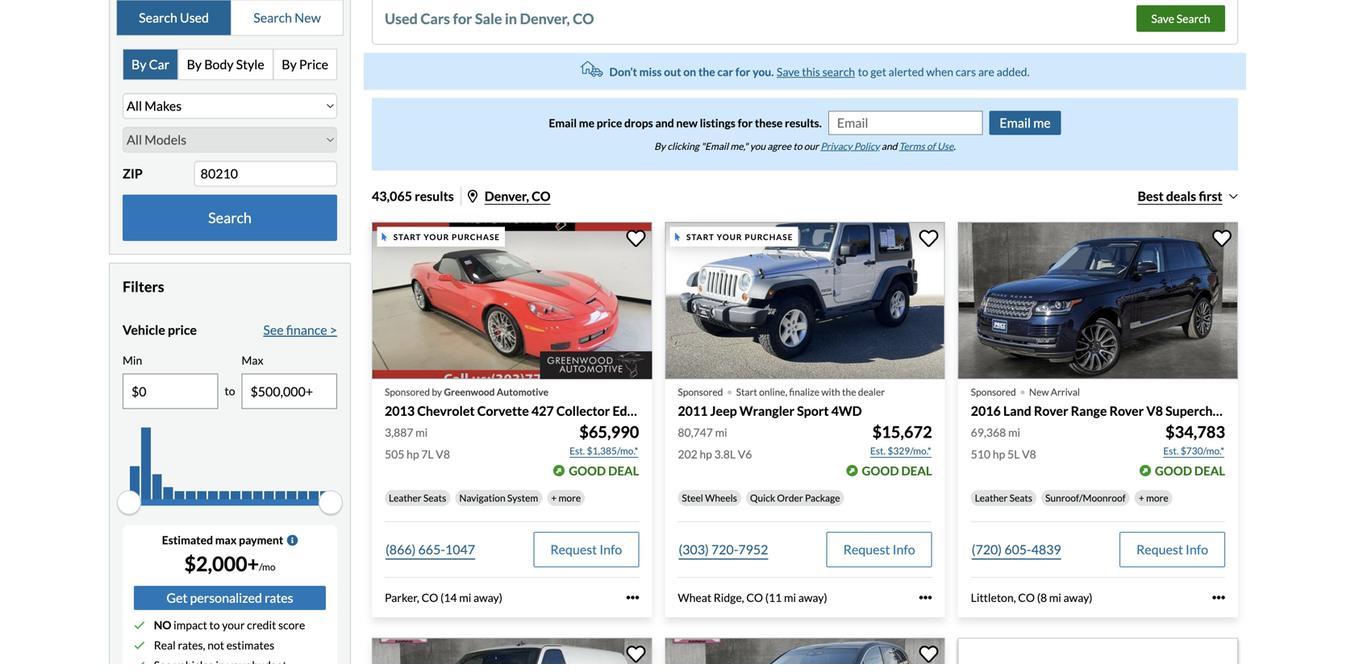 Task type: describe. For each thing, give the bounding box(es) containing it.
80,747 mi 202 hp 3.8l v6
[[678, 426, 752, 461]]

est. $1,385/mo.* button
[[569, 443, 639, 459]]

the inside the sponsored · start online, finalize with the dealer 2011 jeep wrangler sport 4wd
[[842, 387, 856, 398]]

vehicle
[[123, 322, 165, 338]]

505
[[385, 448, 404, 461]]

(866) 665-1047
[[386, 542, 475, 558]]

privacy
[[821, 140, 852, 152]]

Email email field
[[829, 112, 982, 134]]

co left (11
[[746, 591, 763, 605]]

request info for $15,672
[[844, 542, 915, 558]]

2 rover from the left
[[1110, 403, 1144, 419]]

request for $15,672
[[844, 542, 890, 558]]

email for email me
[[1000, 115, 1031, 131]]

vehicle price
[[123, 322, 197, 338]]

co for parker, co (14 mi away)
[[422, 591, 438, 605]]

69,368
[[971, 426, 1006, 440]]

chevrolet
[[417, 403, 475, 419]]

steel
[[682, 492, 703, 504]]

get personalized rates
[[166, 591, 293, 606]]

email me
[[1000, 115, 1051, 131]]

co for littleton, co (8 mi away)
[[1018, 591, 1035, 605]]

alerted
[[889, 65, 924, 78]]

used cars for sale in denver, co
[[385, 10, 594, 27]]

good for $15,672
[[862, 464, 899, 478]]

body
[[204, 56, 234, 72]]

see finance >
[[263, 322, 337, 338]]

427
[[532, 403, 554, 419]]

email me button
[[989, 111, 1061, 135]]

wheat ridge, co (11 mi away)
[[678, 591, 827, 605]]

1 check image from the top
[[134, 620, 145, 632]]

impact
[[174, 619, 207, 633]]

terms of use link
[[899, 140, 954, 152]]

start for ·
[[687, 232, 715, 242]]

leather seats for by
[[389, 492, 446, 504]]

0 horizontal spatial the
[[698, 65, 715, 78]]

mi inside 3,887 mi 505 hp 7l v8
[[416, 426, 428, 440]]

away) for greenwood automotive
[[474, 591, 503, 605]]

est. $329/mo.* button
[[870, 443, 932, 459]]

tab list containing search used
[[116, 0, 344, 36]]

Max field
[[242, 375, 336, 409]]

save search button
[[1137, 5, 1225, 32]]

1 vertical spatial save
[[777, 65, 800, 78]]

mi right (11
[[784, 591, 796, 605]]

tab list containing by car
[[123, 49, 337, 80]]

80,747
[[678, 426, 713, 440]]

bright silver metallic clearcoat 2011 jeep wrangler sport 4wd suv / crossover four-wheel drive 6-speed manual image
[[665, 222, 945, 380]]

(303) 720-7952 button
[[678, 532, 769, 568]]

· for $34,783
[[1019, 376, 1026, 406]]

69,368 mi 510 hp 5l v8
[[971, 426, 1036, 461]]

quick
[[750, 492, 775, 504]]

search for search used
[[139, 10, 177, 25]]

2013
[[385, 403, 415, 419]]

mouse pointer image for by
[[382, 233, 387, 241]]

good deal for $15,672
[[862, 464, 932, 478]]

listings
[[700, 116, 736, 130]]

request for $65,990
[[550, 542, 597, 558]]

(866)
[[386, 542, 416, 558]]

estimated max payment
[[162, 534, 283, 547]]

terms
[[899, 140, 925, 152]]

by price tab
[[274, 50, 336, 79]]

steel wheels
[[682, 492, 737, 504]]

corvette
[[477, 403, 529, 419]]

purchase for greenwood automotive
[[452, 232, 500, 242]]

search for search new
[[254, 10, 292, 25]]

2016
[[971, 403, 1001, 419]]

out
[[664, 65, 681, 78]]

(8
[[1037, 591, 1047, 605]]

denver, co button
[[468, 188, 551, 204]]

are
[[978, 65, 995, 78]]

summit white 2020 gmc savana cargo 3500 extended rwd van rear-wheel drive automatic image
[[372, 638, 652, 665]]

denver, co
[[485, 188, 551, 204]]

rates
[[265, 591, 293, 606]]

privacy policy link
[[821, 140, 880, 152]]

.
[[954, 140, 956, 152]]

1 rover from the left
[[1034, 403, 1068, 419]]

hp for $65,990
[[407, 448, 419, 461]]

parker, co (14 mi away)
[[385, 591, 503, 605]]

new inside sponsored · new arrival 2016 land rover range rover v8 supercharged 4wd
[[1029, 387, 1049, 398]]

(720)
[[972, 542, 1002, 558]]

you
[[750, 140, 766, 152]]

when
[[926, 65, 954, 78]]

v8 for ·
[[1022, 448, 1036, 461]]

hp for $15,672
[[700, 448, 712, 461]]

sponsored by greenwood automotive 2013 chevrolet corvette 427 collector edition 1sc convertible rwd
[[385, 387, 784, 419]]

202
[[678, 448, 698, 461]]

4wd inside sponsored · new arrival 2016 land rover range rover v8 supercharged 4wd
[[1248, 403, 1279, 419]]

map marker alt image
[[468, 190, 477, 203]]

start inside the sponsored · start online, finalize with the dealer 2011 jeep wrangler sport 4wd
[[736, 387, 757, 398]]

navigation system
[[459, 492, 538, 504]]

good deal for $65,990
[[569, 464, 639, 478]]

$730/mo.*
[[1181, 445, 1225, 457]]

torch red 2013 chevrolet corvette 427 collector edition 1sc convertible rwd convertible rear-wheel drive manual image
[[372, 222, 652, 380]]

by left clicking
[[654, 140, 666, 152]]

by car
[[131, 56, 170, 72]]

$2,000+
[[184, 552, 259, 577]]

7l
[[421, 448, 434, 461]]

by for by body style
[[187, 56, 202, 72]]

43,065
[[372, 188, 412, 204]]

email for email me price drops and new listings for these results.
[[549, 116, 577, 130]]

collector
[[556, 403, 610, 419]]

0 vertical spatial for
[[453, 10, 472, 27]]

by clicking "email me," you agree to our privacy policy and terms of use .
[[654, 140, 956, 152]]

land
[[1003, 403, 1032, 419]]

0 horizontal spatial your
[[222, 619, 245, 633]]

on
[[683, 65, 696, 78]]

sponsored for $34,783
[[971, 387, 1016, 398]]

request info button for $65,990
[[533, 532, 639, 568]]

$34,783
[[1166, 423, 1225, 442]]

0 vertical spatial denver,
[[520, 10, 570, 27]]

v8 inside sponsored · new arrival 2016 land rover range rover v8 supercharged 4wd
[[1147, 403, 1163, 419]]

estimated
[[162, 534, 213, 547]]

request info button for $15,672
[[827, 532, 932, 568]]

system
[[507, 492, 538, 504]]

new
[[676, 116, 698, 130]]

policy
[[854, 140, 880, 152]]

seats for ·
[[1010, 492, 1033, 504]]

get
[[166, 591, 188, 606]]

start for by
[[393, 232, 421, 242]]

wheat
[[678, 591, 712, 605]]

parker,
[[385, 591, 419, 605]]

greenwood automotive image
[[540, 352, 652, 380]]

your for ·
[[717, 232, 743, 242]]

est. $730/mo.* button
[[1163, 443, 1225, 459]]

request info for $34,783
[[1137, 542, 1208, 558]]

2 vertical spatial for
[[738, 116, 753, 130]]

by car tab
[[123, 50, 179, 79]]

(14
[[440, 591, 457, 605]]

(303)
[[679, 542, 709, 558]]

sunroof/moonroof
[[1045, 492, 1126, 504]]

results.
[[785, 116, 822, 130]]

start your purchase for greenwood automotive
[[393, 232, 500, 242]]

request info button for $34,783
[[1120, 532, 1225, 568]]

$15,672
[[873, 423, 932, 442]]

more for greenwood automotive
[[559, 492, 581, 504]]

wheels
[[705, 492, 737, 504]]

leather seats for ·
[[975, 492, 1033, 504]]

info for $65,990
[[600, 542, 622, 558]]

(866) 665-1047 button
[[385, 532, 476, 568]]

est. for $65,990
[[570, 445, 585, 457]]

dealer
[[858, 387, 885, 398]]

request info for $65,990
[[550, 542, 622, 558]]

2011
[[678, 403, 708, 419]]

deal for $65,990
[[608, 464, 639, 478]]

quick order package
[[750, 492, 840, 504]]

cars
[[956, 65, 976, 78]]

good deal for $34,783
[[1155, 464, 1225, 478]]

save inside button
[[1151, 12, 1175, 25]]

by price
[[282, 56, 328, 72]]

Min field
[[123, 375, 217, 409]]

littleton,
[[971, 591, 1016, 605]]

don't miss out on the car for you. save this search to get alerted when cars are added.
[[609, 65, 1030, 78]]



Task type: vqa. For each thing, say whether or not it's contained in the screenshot.
1C6JJTBG4PL529772
no



Task type: locate. For each thing, give the bounding box(es) containing it.
2 purchase from the left
[[745, 232, 793, 242]]

check image
[[134, 620, 145, 632], [134, 640, 145, 652], [134, 661, 145, 665]]

mouse pointer image
[[382, 233, 387, 241], [675, 233, 680, 241]]

price right vehicle at the left
[[168, 322, 197, 338]]

to
[[858, 65, 868, 78], [793, 140, 802, 152], [225, 385, 235, 398], [209, 619, 220, 633]]

seats down 5l
[[1010, 492, 1033, 504]]

0 horizontal spatial good
[[569, 464, 606, 478]]

2 est. from the left
[[870, 445, 886, 457]]

co right in
[[573, 10, 594, 27]]

1 · from the left
[[726, 376, 733, 406]]

0 horizontal spatial ellipsis h image
[[919, 592, 932, 605]]

1 mouse pointer image from the left
[[382, 233, 387, 241]]

v8 left supercharged at the right of page
[[1147, 403, 1163, 419]]

used up 'body' on the left of page
[[180, 10, 209, 25]]

sponsored up 2011
[[678, 387, 723, 398]]

by left price
[[282, 56, 297, 72]]

used
[[385, 10, 418, 27], [180, 10, 209, 25]]

2 + more from the left
[[1139, 492, 1169, 504]]

denver,
[[520, 10, 570, 27], [485, 188, 529, 204]]

2 horizontal spatial your
[[717, 232, 743, 242]]

min
[[123, 354, 142, 367]]

1 horizontal spatial request
[[844, 542, 890, 558]]

+ more for greenwood automotive
[[551, 492, 581, 504]]

0 horizontal spatial v8
[[436, 448, 450, 461]]

4839
[[1031, 542, 1061, 558]]

package
[[805, 492, 840, 504]]

0 vertical spatial tab list
[[116, 0, 344, 36]]

2 vertical spatial check image
[[134, 661, 145, 665]]

0 horizontal spatial save
[[777, 65, 800, 78]]

1 horizontal spatial mouse pointer image
[[675, 233, 680, 241]]

mi inside the 69,368 mi 510 hp 5l v8
[[1008, 426, 1020, 440]]

1 horizontal spatial your
[[424, 232, 449, 242]]

1 horizontal spatial +
[[1139, 492, 1144, 504]]

request info button
[[533, 532, 639, 568], [827, 532, 932, 568], [1120, 532, 1225, 568]]

save search
[[1151, 12, 1210, 25]]

1 vertical spatial check image
[[134, 640, 145, 652]]

1 4wd from the left
[[831, 403, 862, 419]]

ellipsis h image for $15,672
[[919, 592, 932, 605]]

4wd down with
[[831, 403, 862, 419]]

1 horizontal spatial purchase
[[745, 232, 793, 242]]

v8 right 5l
[[1022, 448, 1036, 461]]

2 horizontal spatial good deal
[[1155, 464, 1225, 478]]

0 horizontal spatial me
[[579, 116, 595, 130]]

3 away) from the left
[[1064, 591, 1093, 605]]

good down the est. $329/mo.* button
[[862, 464, 899, 478]]

littleton, co (8 mi away)
[[971, 591, 1093, 605]]

0 horizontal spatial info
[[600, 542, 622, 558]]

me for email me price drops and new listings for these results.
[[579, 116, 595, 130]]

save
[[1151, 12, 1175, 25], [777, 65, 800, 78]]

new inside 'search new' tab
[[295, 10, 321, 25]]

v8 inside the 69,368 mi 510 hp 5l v8
[[1022, 448, 1036, 461]]

to left get on the top of page
[[858, 65, 868, 78]]

deal down $730/mo.* on the right
[[1195, 464, 1225, 478]]

hp inside the 69,368 mi 510 hp 5l v8
[[993, 448, 1005, 461]]

leather down the 505
[[389, 492, 422, 504]]

0 vertical spatial save
[[1151, 12, 1175, 25]]

2 check image from the top
[[134, 640, 145, 652]]

start your purchase
[[393, 232, 500, 242], [687, 232, 793, 242]]

1 horizontal spatial leather seats
[[975, 492, 1033, 504]]

3 request from the left
[[1137, 542, 1183, 558]]

2 horizontal spatial deal
[[1195, 464, 1225, 478]]

by for by price
[[282, 56, 297, 72]]

info for $34,783
[[1186, 542, 1208, 558]]

1 horizontal spatial away)
[[798, 591, 827, 605]]

0 horizontal spatial +
[[551, 492, 557, 504]]

new up the by price
[[295, 10, 321, 25]]

used inside tab
[[180, 10, 209, 25]]

0 horizontal spatial + more
[[551, 492, 581, 504]]

max
[[215, 534, 237, 547]]

hp left 7l
[[407, 448, 419, 461]]

0 horizontal spatial good deal
[[569, 464, 639, 478]]

0 horizontal spatial hp
[[407, 448, 419, 461]]

>
[[330, 322, 337, 338]]

leather down 510
[[975, 492, 1008, 504]]

0 horizontal spatial sponsored
[[385, 387, 430, 398]]

in
[[505, 10, 517, 27]]

to left max field
[[225, 385, 235, 398]]

for right car
[[736, 65, 751, 78]]

2 horizontal spatial start
[[736, 387, 757, 398]]

1 vertical spatial price
[[168, 322, 197, 338]]

more right system
[[559, 492, 581, 504]]

0 vertical spatial price
[[597, 116, 622, 130]]

more for ·
[[1146, 492, 1169, 504]]

1 vertical spatial new
[[1029, 387, 1049, 398]]

2 away) from the left
[[798, 591, 827, 605]]

1 good deal from the left
[[569, 464, 639, 478]]

0 vertical spatial the
[[698, 65, 715, 78]]

1 vertical spatial and
[[882, 140, 897, 152]]

sponsored · start online, finalize with the dealer 2011 jeep wrangler sport 4wd
[[678, 376, 885, 419]]

sponsored up 2013 on the left
[[385, 387, 430, 398]]

use
[[937, 140, 954, 152]]

2 hp from the left
[[700, 448, 712, 461]]

rover right the range
[[1110, 403, 1144, 419]]

$65,990
[[579, 423, 639, 442]]

me,"
[[730, 140, 748, 152]]

est. for $34,783
[[1163, 445, 1179, 457]]

2 horizontal spatial good
[[1155, 464, 1192, 478]]

email me price drops and new listings for these results.
[[549, 116, 822, 130]]

1 sponsored from the left
[[385, 387, 430, 398]]

leather for by
[[389, 492, 422, 504]]

car
[[717, 65, 733, 78]]

2 request info button from the left
[[827, 532, 932, 568]]

tab list
[[116, 0, 344, 36], [123, 49, 337, 80]]

mi up 7l
[[416, 426, 428, 440]]

1 away) from the left
[[474, 591, 503, 605]]

good for $34,783
[[1155, 464, 1192, 478]]

ellipsis h image
[[919, 592, 932, 605], [1212, 592, 1225, 605]]

ZIP telephone field
[[194, 161, 337, 187]]

info circle image
[[287, 535, 298, 546]]

0 horizontal spatial price
[[168, 322, 197, 338]]

720-
[[711, 542, 738, 558]]

$65,990 est. $1,385/mo.*
[[570, 423, 639, 457]]

co left (8
[[1018, 591, 1035, 605]]

order
[[777, 492, 803, 504]]

1 vertical spatial tab list
[[123, 49, 337, 80]]

drops
[[624, 116, 653, 130]]

no impact to your credit score
[[154, 619, 305, 633]]

v8
[[1147, 403, 1163, 419], [436, 448, 450, 461], [1022, 448, 1036, 461]]

ellipsis h image for $34,783
[[1212, 592, 1225, 605]]

2 mouse pointer image from the left
[[675, 233, 680, 241]]

1 horizontal spatial used
[[385, 10, 418, 27]]

leather for ·
[[975, 492, 1008, 504]]

4wd right supercharged at the right of page
[[1248, 403, 1279, 419]]

(720) 605-4839 button
[[971, 532, 1062, 568]]

3 request info from the left
[[1137, 542, 1208, 558]]

3 info from the left
[[1186, 542, 1208, 558]]

me for email me
[[1033, 115, 1051, 131]]

sponsored inside the sponsored · start online, finalize with the dealer 2011 jeep wrangler sport 4wd
[[678, 387, 723, 398]]

me inside 'button'
[[1033, 115, 1051, 131]]

3 hp from the left
[[993, 448, 1005, 461]]

the right "on"
[[698, 65, 715, 78]]

filters
[[123, 278, 164, 296]]

1 + more from the left
[[551, 492, 581, 504]]

+ more
[[551, 492, 581, 504], [1139, 492, 1169, 504]]

v6
[[738, 448, 752, 461]]

seats down 7l
[[423, 492, 446, 504]]

0 horizontal spatial seats
[[423, 492, 446, 504]]

no
[[154, 619, 171, 633]]

est. inside $65,990 est. $1,385/mo.*
[[570, 445, 585, 457]]

mi down jeep
[[715, 426, 727, 440]]

1 horizontal spatial 4wd
[[1248, 403, 1279, 419]]

email inside 'button'
[[1000, 115, 1031, 131]]

navigation
[[459, 492, 505, 504]]

43,065 results
[[372, 188, 454, 204]]

1 horizontal spatial deal
[[901, 464, 932, 478]]

1 horizontal spatial more
[[1146, 492, 1169, 504]]

1 good from the left
[[569, 464, 606, 478]]

2 used from the left
[[180, 10, 209, 25]]

v8 right 7l
[[436, 448, 450, 461]]

2 good from the left
[[862, 464, 899, 478]]

0 horizontal spatial request info button
[[533, 532, 639, 568]]

car
[[149, 56, 170, 72]]

1 request info from the left
[[550, 542, 622, 558]]

2 horizontal spatial info
[[1186, 542, 1208, 558]]

1 info from the left
[[600, 542, 622, 558]]

2 + from the left
[[1139, 492, 1144, 504]]

your for by
[[424, 232, 449, 242]]

2 horizontal spatial sponsored
[[971, 387, 1016, 398]]

1 purchase from the left
[[452, 232, 500, 242]]

sponsored inside sponsored by greenwood automotive 2013 chevrolet corvette 427 collector edition 1sc convertible rwd
[[385, 387, 430, 398]]

2 info from the left
[[893, 542, 915, 558]]

seats for by
[[423, 492, 446, 504]]

+ more right system
[[551, 492, 581, 504]]

co for denver, co
[[532, 188, 551, 204]]

these
[[755, 116, 783, 130]]

1 vertical spatial for
[[736, 65, 751, 78]]

1 horizontal spatial info
[[893, 542, 915, 558]]

by for by car
[[131, 56, 146, 72]]

the right with
[[842, 387, 856, 398]]

1 horizontal spatial ·
[[1019, 376, 1026, 406]]

to up real rates, not estimates
[[209, 619, 220, 633]]

0 horizontal spatial mouse pointer image
[[382, 233, 387, 241]]

2 leather from the left
[[975, 492, 1008, 504]]

sponsored for $65,990
[[385, 387, 430, 398]]

2 seats from the left
[[1010, 492, 1033, 504]]

and right policy
[[882, 140, 897, 152]]

1 request from the left
[[550, 542, 597, 558]]

3,887
[[385, 426, 413, 440]]

1 horizontal spatial request info
[[844, 542, 915, 558]]

hp right 202
[[700, 448, 712, 461]]

1 seats from the left
[[423, 492, 446, 504]]

est. inside $34,783 est. $730/mo.*
[[1163, 445, 1179, 457]]

mi right (8
[[1049, 591, 1061, 605]]

mi right (14
[[459, 591, 471, 605]]

1 more from the left
[[559, 492, 581, 504]]

3 est. from the left
[[1163, 445, 1179, 457]]

the
[[698, 65, 715, 78], [842, 387, 856, 398]]

deal for $15,672
[[901, 464, 932, 478]]

2 horizontal spatial est.
[[1163, 445, 1179, 457]]

leather seats down 5l
[[975, 492, 1033, 504]]

+ right system
[[551, 492, 557, 504]]

search used tab
[[117, 0, 232, 35]]

2 request from the left
[[844, 542, 890, 558]]

1 used from the left
[[385, 10, 418, 27]]

mouse pointer image for ·
[[675, 233, 680, 241]]

· right 2016
[[1019, 376, 1026, 406]]

· inside sponsored · new arrival 2016 land rover range rover v8 supercharged 4wd
[[1019, 376, 1026, 406]]

0 horizontal spatial leather
[[389, 492, 422, 504]]

deal for $34,783
[[1195, 464, 1225, 478]]

hp inside 80,747 mi 202 hp 3.8l v6
[[700, 448, 712, 461]]

1 horizontal spatial good
[[862, 464, 899, 478]]

denver, right in
[[520, 10, 570, 27]]

1 vertical spatial the
[[842, 387, 856, 398]]

to left our
[[793, 140, 802, 152]]

sponsored inside sponsored · new arrival 2016 land rover range rover v8 supercharged 4wd
[[971, 387, 1016, 398]]

0 vertical spatial and
[[655, 116, 674, 130]]

0 horizontal spatial away)
[[474, 591, 503, 605]]

by left car
[[131, 56, 146, 72]]

zip
[[123, 166, 143, 181]]

2 more from the left
[[1146, 492, 1169, 504]]

good deal down the est. $329/mo.* button
[[862, 464, 932, 478]]

away)
[[474, 591, 503, 605], [798, 591, 827, 605], [1064, 591, 1093, 605]]

away) right (11
[[798, 591, 827, 605]]

v8 inside 3,887 mi 505 hp 7l v8
[[436, 448, 450, 461]]

by left 'body' on the left of page
[[187, 56, 202, 72]]

1 horizontal spatial + more
[[1139, 492, 1169, 504]]

0 horizontal spatial rover
[[1034, 403, 1068, 419]]

denver, right map marker alt image
[[485, 188, 529, 204]]

for left these
[[738, 116, 753, 130]]

(720) 605-4839
[[972, 542, 1061, 558]]

rover down the arrival
[[1034, 403, 1068, 419]]

new left the arrival
[[1029, 387, 1049, 398]]

2 request info from the left
[[844, 542, 915, 558]]

hp for $34,783
[[993, 448, 1005, 461]]

online,
[[759, 387, 787, 398]]

jeep
[[710, 403, 737, 419]]

co right map marker alt image
[[532, 188, 551, 204]]

0 horizontal spatial ·
[[726, 376, 733, 406]]

this
[[802, 65, 820, 78]]

2 ellipsis h image from the left
[[1212, 592, 1225, 605]]

purchase
[[452, 232, 500, 242], [745, 232, 793, 242]]

leather seats down 7l
[[389, 492, 446, 504]]

co left (14
[[422, 591, 438, 605]]

good deal down est. $1,385/mo.* button at the bottom left
[[569, 464, 639, 478]]

hp left 5l
[[993, 448, 1005, 461]]

1 horizontal spatial ellipsis h image
[[1212, 592, 1225, 605]]

range
[[1071, 403, 1107, 419]]

2 sponsored from the left
[[678, 387, 723, 398]]

good down est. $1,385/mo.* button at the bottom left
[[569, 464, 606, 478]]

+ more for ·
[[1139, 492, 1169, 504]]

2 horizontal spatial v8
[[1147, 403, 1163, 419]]

figure
[[129, 428, 331, 501]]

deal down $329/mo.*
[[901, 464, 932, 478]]

see finance > link
[[263, 321, 337, 340]]

1 horizontal spatial save
[[1151, 12, 1175, 25]]

and left the new
[[655, 116, 674, 130]]

7952
[[738, 542, 768, 558]]

real
[[154, 639, 176, 653]]

1 start your purchase from the left
[[393, 232, 500, 242]]

2 horizontal spatial away)
[[1064, 591, 1093, 605]]

2 leather seats from the left
[[975, 492, 1033, 504]]

away) right (8
[[1064, 591, 1093, 605]]

sponsored · new arrival 2016 land rover range rover v8 supercharged 4wd
[[971, 376, 1279, 419]]

purchase for ·
[[745, 232, 793, 242]]

leather
[[389, 492, 422, 504], [975, 492, 1008, 504]]

search for search
[[208, 209, 252, 227]]

away) right (14
[[474, 591, 503, 605]]

hp inside 3,887 mi 505 hp 7l v8
[[407, 448, 419, 461]]

2 horizontal spatial request info button
[[1120, 532, 1225, 568]]

1 + from the left
[[551, 492, 557, 504]]

0 vertical spatial check image
[[134, 620, 145, 632]]

0 horizontal spatial more
[[559, 492, 581, 504]]

2 deal from the left
[[901, 464, 932, 478]]

1 leather seats from the left
[[389, 492, 446, 504]]

1 horizontal spatial new
[[1029, 387, 1049, 398]]

est. inside $15,672 est. $329/mo.*
[[870, 445, 886, 457]]

selenite grey metallic 2023 mercedes-benz eqs suv 580 4matic awd suv / crossover all-wheel drive automatic image
[[665, 638, 945, 665]]

ellipsis h image
[[626, 592, 639, 605]]

mi inside 80,747 mi 202 hp 3.8l v6
[[715, 426, 727, 440]]

by body style tab
[[179, 50, 274, 79]]

1 horizontal spatial me
[[1033, 115, 1051, 131]]

search inside tab
[[139, 10, 177, 25]]

good down est. $730/mo.* button
[[1155, 464, 1192, 478]]

(303) 720-7952
[[679, 542, 768, 558]]

v8 for greenwood automotive
[[436, 448, 450, 461]]

0 horizontal spatial est.
[[570, 445, 585, 457]]

0 horizontal spatial leather seats
[[389, 492, 446, 504]]

+ for greenwood automotive
[[551, 492, 557, 504]]

2 horizontal spatial hp
[[993, 448, 1005, 461]]

sponsored up 2016
[[971, 387, 1016, 398]]

email
[[1000, 115, 1031, 131], [549, 116, 577, 130]]

1 horizontal spatial seats
[[1010, 492, 1033, 504]]

2 start your purchase from the left
[[687, 232, 793, 242]]

3 deal from the left
[[1195, 464, 1225, 478]]

2 horizontal spatial request info
[[1137, 542, 1208, 558]]

for left sale
[[453, 10, 472, 27]]

1 horizontal spatial email
[[1000, 115, 1031, 131]]

mi down land
[[1008, 426, 1020, 440]]

1 est. from the left
[[570, 445, 585, 457]]

+ for ·
[[1139, 492, 1144, 504]]

price
[[597, 116, 622, 130], [168, 322, 197, 338]]

you.
[[753, 65, 774, 78]]

3 good from the left
[[1155, 464, 1192, 478]]

· inside the sponsored · start online, finalize with the dealer 2011 jeep wrangler sport 4wd
[[726, 376, 733, 406]]

search new tab
[[232, 0, 343, 35]]

2 4wd from the left
[[1248, 403, 1279, 419]]

4wd inside the sponsored · start online, finalize with the dealer 2011 jeep wrangler sport 4wd
[[831, 403, 862, 419]]

request for $34,783
[[1137, 542, 1183, 558]]

0 horizontal spatial email
[[549, 116, 577, 130]]

greenwood
[[444, 387, 495, 398]]

$34,783 est. $730/mo.*
[[1163, 423, 1225, 457]]

2 · from the left
[[1019, 376, 1026, 406]]

3 sponsored from the left
[[971, 387, 1016, 398]]

with
[[821, 387, 840, 398]]

· for $15,672
[[726, 376, 733, 406]]

1 horizontal spatial start your purchase
[[687, 232, 793, 242]]

start your purchase for ·
[[687, 232, 793, 242]]

search new
[[254, 10, 321, 25]]

est. down "$15,672" on the right bottom of the page
[[870, 445, 886, 457]]

1 horizontal spatial the
[[842, 387, 856, 398]]

1 vertical spatial denver,
[[485, 188, 529, 204]]

1 horizontal spatial sponsored
[[678, 387, 723, 398]]

+ more down est. $730/mo.* button
[[1139, 492, 1169, 504]]

1 horizontal spatial price
[[597, 116, 622, 130]]

sale
[[475, 10, 502, 27]]

1 horizontal spatial leather
[[975, 492, 1008, 504]]

1 horizontal spatial hp
[[700, 448, 712, 461]]

good for $65,990
[[569, 464, 606, 478]]

search inside tab
[[254, 10, 292, 25]]

loire blue 2016 land rover range rover v8 supercharged 4wd suv / crossover all-wheel drive 8-speed automatic image
[[958, 222, 1238, 380]]

added.
[[997, 65, 1030, 78]]

est. for $15,672
[[870, 445, 886, 457]]

by
[[131, 56, 146, 72], [187, 56, 202, 72], [282, 56, 297, 72], [654, 140, 666, 152]]

0 horizontal spatial 4wd
[[831, 403, 862, 419]]

0 horizontal spatial deal
[[608, 464, 639, 478]]

3 request info button from the left
[[1120, 532, 1225, 568]]

est. left $1,385/mo.*
[[570, 445, 585, 457]]

co
[[573, 10, 594, 27], [532, 188, 551, 204], [422, 591, 438, 605], [746, 591, 763, 605], [1018, 591, 1035, 605]]

away) for ·
[[1064, 591, 1093, 605]]

used left cars
[[385, 10, 418, 27]]

more down est. $730/mo.* button
[[1146, 492, 1169, 504]]

665-
[[418, 542, 445, 558]]

0 horizontal spatial purchase
[[452, 232, 500, 242]]

0 horizontal spatial request
[[550, 542, 597, 558]]

1 request info button from the left
[[533, 532, 639, 568]]

edition
[[613, 403, 654, 419]]

good deal down est. $730/mo.* button
[[1155, 464, 1225, 478]]

1 leather from the left
[[389, 492, 422, 504]]

deal down $1,385/mo.*
[[608, 464, 639, 478]]

rates,
[[178, 639, 205, 653]]

est. down the $34,783
[[1163, 445, 1179, 457]]

· right 2011
[[726, 376, 733, 406]]

1 horizontal spatial est.
[[870, 445, 886, 457]]

credit
[[247, 619, 276, 633]]

email down added.
[[1000, 115, 1031, 131]]

sponsored for $15,672
[[678, 387, 723, 398]]

3 check image from the top
[[134, 661, 145, 665]]

2 good deal from the left
[[862, 464, 932, 478]]

of
[[927, 140, 936, 152]]

save this search button
[[777, 65, 855, 78]]

1 hp from the left
[[407, 448, 419, 461]]

1 horizontal spatial start
[[687, 232, 715, 242]]

info for $15,672
[[893, 542, 915, 558]]

1 horizontal spatial rover
[[1110, 403, 1144, 419]]

0 vertical spatial new
[[295, 10, 321, 25]]

email left drops
[[549, 116, 577, 130]]

sport
[[797, 403, 829, 419]]

1 horizontal spatial v8
[[1022, 448, 1036, 461]]

0 horizontal spatial used
[[180, 10, 209, 25]]

1 deal from the left
[[608, 464, 639, 478]]

finance
[[286, 322, 327, 338]]

+ right sunroof/moonroof
[[1139, 492, 1144, 504]]

estimates
[[226, 639, 274, 653]]

1 ellipsis h image from the left
[[919, 592, 932, 605]]

/mo
[[259, 562, 276, 573]]

0 horizontal spatial start your purchase
[[393, 232, 500, 242]]

price left drops
[[597, 116, 622, 130]]

0 horizontal spatial request info
[[550, 542, 622, 558]]

0 horizontal spatial new
[[295, 10, 321, 25]]

1 horizontal spatial and
[[882, 140, 897, 152]]

0 horizontal spatial start
[[393, 232, 421, 242]]

2 horizontal spatial request
[[1137, 542, 1183, 558]]

3 good deal from the left
[[1155, 464, 1225, 478]]

search button
[[123, 195, 337, 241]]

1 horizontal spatial request info button
[[827, 532, 932, 568]]



